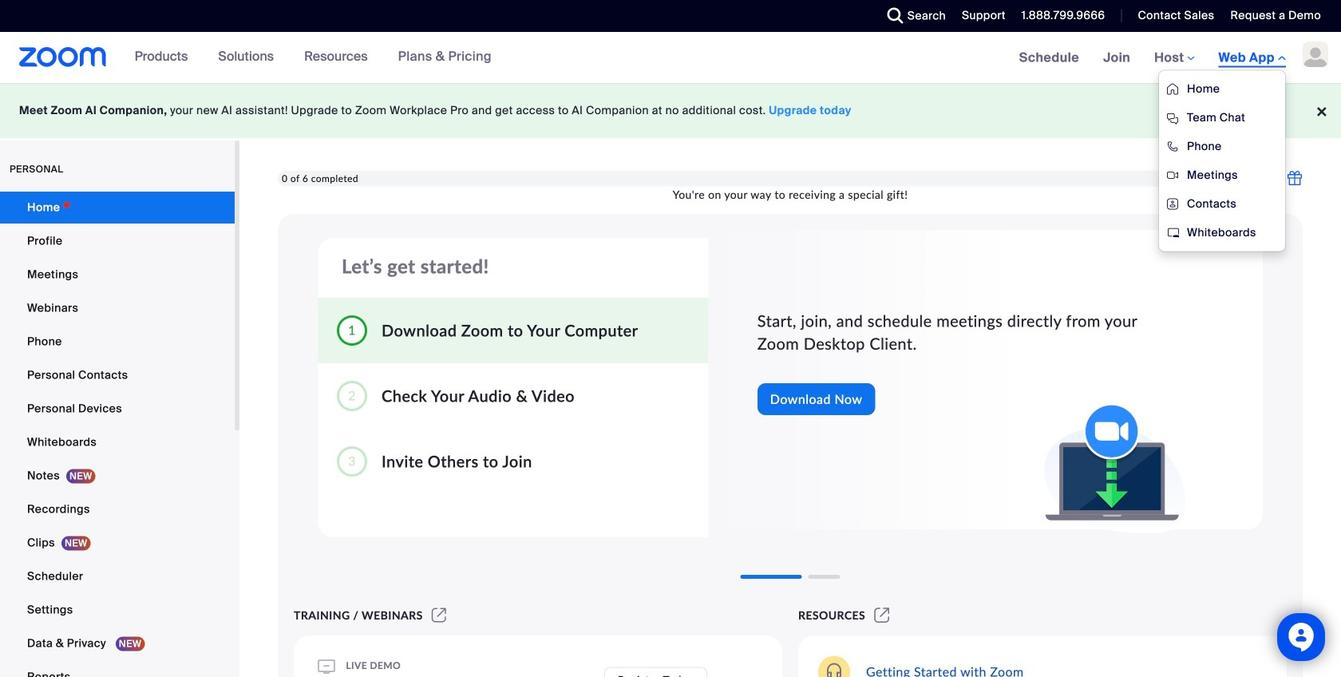 Task type: locate. For each thing, give the bounding box(es) containing it.
meetings navigation
[[1007, 32, 1341, 252]]

footer
[[0, 83, 1341, 138]]

banner
[[0, 32, 1341, 252]]

window new image
[[429, 608, 449, 622], [872, 608, 892, 622]]

1 horizontal spatial window new image
[[872, 608, 892, 622]]

0 horizontal spatial window new image
[[429, 608, 449, 622]]

1 window new image from the left
[[429, 608, 449, 622]]



Task type: describe. For each thing, give the bounding box(es) containing it.
profile picture image
[[1303, 42, 1329, 67]]

zoom logo image
[[19, 47, 107, 67]]

product information navigation
[[123, 32, 504, 83]]

2 window new image from the left
[[872, 608, 892, 622]]

personal menu menu
[[0, 192, 235, 677]]



Task type: vqa. For each thing, say whether or not it's contained in the screenshot.
product information navigation
yes



